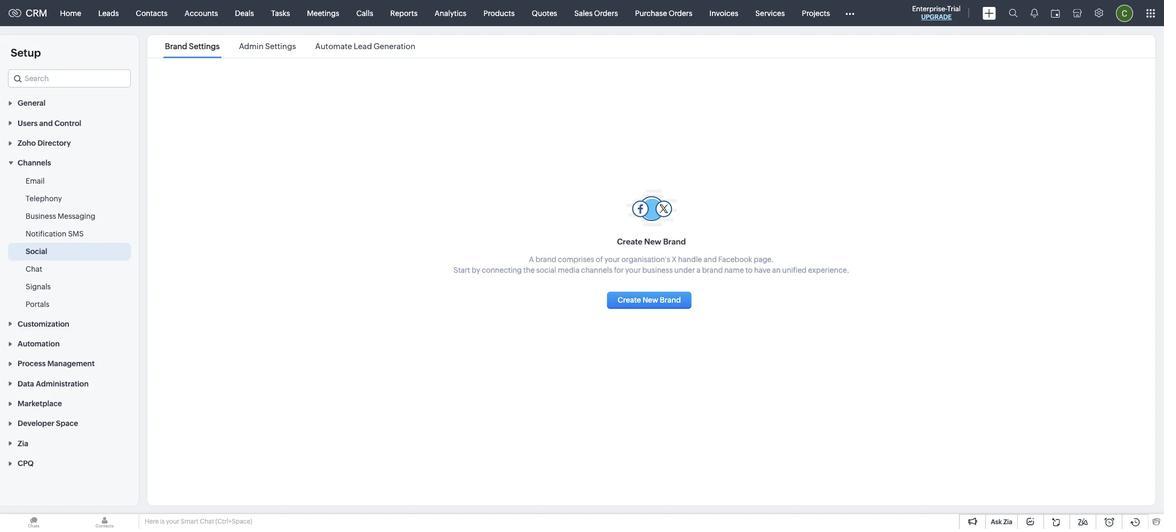 Task type: vqa. For each thing, say whether or not it's contained in the screenshot.
Smart at the left bottom of page
yes



Task type: locate. For each thing, give the bounding box(es) containing it.
users and control button
[[0, 113, 139, 133]]

1 vertical spatial brand
[[663, 237, 686, 246]]

1 vertical spatial your
[[626, 266, 641, 275]]

portals link
[[26, 299, 49, 310]]

connecting
[[482, 266, 522, 275]]

create new brand button
[[607, 292, 692, 309]]

social
[[26, 247, 47, 256]]

chat right smart
[[200, 518, 214, 525]]

marketplace button
[[0, 393, 139, 413]]

create new brand up "organisation's"
[[617, 237, 686, 246]]

brand inside button
[[660, 296, 681, 305]]

Other Modules field
[[839, 5, 862, 22]]

None field
[[8, 69, 131, 88]]

by
[[472, 266, 481, 275]]

calls link
[[348, 0, 382, 26]]

deals
[[235, 9, 254, 17]]

1 vertical spatial new
[[643, 296, 659, 305]]

0 vertical spatial create new brand
[[617, 237, 686, 246]]

setup
[[11, 46, 41, 59]]

settings for brand settings
[[189, 42, 220, 51]]

meetings
[[307, 9, 339, 17]]

orders for sales orders
[[594, 9, 618, 17]]

process
[[18, 360, 46, 368]]

telephony link
[[26, 194, 62, 204]]

1 vertical spatial and
[[704, 256, 717, 264]]

data administration
[[18, 380, 89, 388]]

list
[[155, 35, 425, 58]]

management
[[47, 360, 95, 368]]

chat inside channels region
[[26, 265, 42, 274]]

orders for purchase orders
[[669, 9, 693, 17]]

0 vertical spatial zia
[[18, 439, 28, 448]]

search element
[[1003, 0, 1025, 26]]

search image
[[1009, 9, 1018, 18]]

create inside button
[[618, 296, 641, 305]]

under
[[675, 266, 695, 275]]

create new brand down business
[[618, 296, 681, 305]]

control
[[54, 119, 81, 127]]

1 horizontal spatial brand
[[702, 266, 723, 275]]

brand down contacts
[[165, 42, 187, 51]]

contacts image
[[71, 514, 138, 529]]

1 settings from the left
[[189, 42, 220, 51]]

zia right the ask
[[1004, 519, 1013, 526]]

portals
[[26, 300, 49, 309]]

1 orders from the left
[[594, 9, 618, 17]]

2 vertical spatial brand
[[660, 296, 681, 305]]

orders right sales
[[594, 9, 618, 17]]

create up "organisation's"
[[617, 237, 643, 246]]

and right users on the top
[[39, 119, 53, 127]]

deals link
[[227, 0, 263, 26]]

0 horizontal spatial brand
[[536, 256, 557, 264]]

0 vertical spatial brand
[[165, 42, 187, 51]]

for
[[614, 266, 624, 275]]

here
[[145, 518, 159, 525]]

here is your smart chat (ctrl+space)
[[145, 518, 252, 525]]

settings down accounts
[[189, 42, 220, 51]]

1 horizontal spatial chat
[[200, 518, 214, 525]]

1 vertical spatial create new brand
[[618, 296, 681, 305]]

brand up social
[[536, 256, 557, 264]]

admin
[[239, 42, 264, 51]]

chat down social
[[26, 265, 42, 274]]

profile element
[[1110, 0, 1140, 26]]

0 vertical spatial brand
[[536, 256, 557, 264]]

brand right a
[[702, 266, 723, 275]]

0 vertical spatial chat
[[26, 265, 42, 274]]

0 horizontal spatial zia
[[18, 439, 28, 448]]

new down business
[[643, 296, 659, 305]]

signals link
[[26, 282, 51, 292]]

chat
[[26, 265, 42, 274], [200, 518, 214, 525]]

tasks
[[271, 9, 290, 17]]

zoho directory
[[18, 139, 71, 147]]

products link
[[475, 0, 523, 26]]

0 horizontal spatial orders
[[594, 9, 618, 17]]

create new brand
[[617, 237, 686, 246], [618, 296, 681, 305]]

contacts
[[136, 9, 168, 17]]

business messaging link
[[26, 211, 95, 222]]

settings right admin
[[265, 42, 296, 51]]

and right the handle
[[704, 256, 717, 264]]

cpq
[[18, 459, 34, 468]]

chats image
[[0, 514, 67, 529]]

0 vertical spatial and
[[39, 119, 53, 127]]

sms
[[68, 230, 84, 238]]

users
[[18, 119, 38, 127]]

1 vertical spatial create
[[618, 296, 641, 305]]

0 vertical spatial your
[[605, 256, 620, 264]]

cpq button
[[0, 453, 139, 473]]

email
[[26, 177, 45, 185]]

tasks link
[[263, 0, 299, 26]]

admin settings link
[[237, 42, 298, 51]]

orders right purchase
[[669, 9, 693, 17]]

projects link
[[794, 0, 839, 26]]

1 horizontal spatial zia
[[1004, 519, 1013, 526]]

0 vertical spatial new
[[645, 237, 662, 246]]

automate lead generation link
[[314, 42, 417, 51]]

brand inside list
[[165, 42, 187, 51]]

x
[[672, 256, 677, 264]]

ask
[[991, 519, 1002, 526]]

process management button
[[0, 354, 139, 373]]

chat link
[[26, 264, 42, 275]]

Search text field
[[9, 70, 130, 87]]

new up "organisation's"
[[645, 237, 662, 246]]

2 settings from the left
[[265, 42, 296, 51]]

ask zia
[[991, 519, 1013, 526]]

zia up cpq
[[18, 439, 28, 448]]

a brand comprises of your organisation's x handle and facebook page. start by connecting the social media channels for your business under a brand name to have an unified experience.
[[454, 256, 850, 275]]

1 horizontal spatial orders
[[669, 9, 693, 17]]

business
[[26, 212, 56, 221]]

your right for
[[626, 266, 641, 275]]

zia
[[18, 439, 28, 448], [1004, 519, 1013, 526]]

a
[[529, 256, 534, 264]]

2 orders from the left
[[669, 9, 693, 17]]

process management
[[18, 360, 95, 368]]

create down for
[[618, 296, 641, 305]]

1 vertical spatial chat
[[200, 518, 214, 525]]

create new brand inside button
[[618, 296, 681, 305]]

social link
[[26, 246, 47, 257]]

1 horizontal spatial settings
[[265, 42, 296, 51]]

start
[[454, 266, 470, 275]]

quotes
[[532, 9, 557, 17]]

brand
[[536, 256, 557, 264], [702, 266, 723, 275]]

0 horizontal spatial your
[[166, 518, 179, 525]]

1 horizontal spatial your
[[605, 256, 620, 264]]

orders
[[594, 9, 618, 17], [669, 9, 693, 17]]

create menu image
[[983, 7, 996, 19]]

generation
[[374, 42, 416, 51]]

1 horizontal spatial and
[[704, 256, 717, 264]]

and inside a brand comprises of your organisation's x handle and facebook page. start by connecting the social media channels for your business under a brand name to have an unified experience.
[[704, 256, 717, 264]]

of
[[596, 256, 603, 264]]

0 horizontal spatial and
[[39, 119, 53, 127]]

2 vertical spatial your
[[166, 518, 179, 525]]

analytics
[[435, 9, 467, 17]]

zia inside dropdown button
[[18, 439, 28, 448]]

sales orders
[[575, 9, 618, 17]]

your
[[605, 256, 620, 264], [626, 266, 641, 275], [166, 518, 179, 525]]

0 horizontal spatial chat
[[26, 265, 42, 274]]

settings
[[189, 42, 220, 51], [265, 42, 296, 51]]

settings for admin settings
[[265, 42, 296, 51]]

your up for
[[605, 256, 620, 264]]

new
[[645, 237, 662, 246], [643, 296, 659, 305]]

your right is
[[166, 518, 179, 525]]

marketplace
[[18, 399, 62, 408]]

page.
[[754, 256, 774, 264]]

0 horizontal spatial settings
[[189, 42, 220, 51]]

brand down business
[[660, 296, 681, 305]]

general button
[[0, 93, 139, 113]]

brand up "x"
[[663, 237, 686, 246]]

home
[[60, 9, 81, 17]]



Task type: describe. For each thing, give the bounding box(es) containing it.
channels
[[18, 159, 51, 167]]

sales orders link
[[566, 0, 627, 26]]

and inside 'users and control' dropdown button
[[39, 119, 53, 127]]

invoices link
[[701, 0, 747, 26]]

messaging
[[58, 212, 95, 221]]

notification
[[26, 230, 67, 238]]

purchase
[[635, 9, 667, 17]]

admin settings
[[239, 42, 296, 51]]

developer space button
[[0, 413, 139, 433]]

developer
[[18, 419, 54, 428]]

administration
[[36, 380, 89, 388]]

notification sms
[[26, 230, 84, 238]]

business messaging
[[26, 212, 95, 221]]

customization button
[[0, 314, 139, 334]]

1 vertical spatial zia
[[1004, 519, 1013, 526]]

users and control
[[18, 119, 81, 127]]

calendar image
[[1051, 9, 1061, 17]]

the
[[524, 266, 535, 275]]

notification sms link
[[26, 229, 84, 239]]

a
[[697, 266, 701, 275]]

facebook
[[719, 256, 753, 264]]

sales
[[575, 9, 593, 17]]

brand settings
[[165, 42, 220, 51]]

profile image
[[1117, 5, 1134, 22]]

enterprise-trial upgrade
[[913, 5, 961, 21]]

unified
[[783, 266, 807, 275]]

data
[[18, 380, 34, 388]]

purchase orders link
[[627, 0, 701, 26]]

handle
[[679, 256, 702, 264]]

home link
[[52, 0, 90, 26]]

telephony
[[26, 195, 62, 203]]

crm
[[26, 7, 47, 19]]

automate lead generation
[[315, 42, 416, 51]]

reports
[[391, 9, 418, 17]]

developer space
[[18, 419, 78, 428]]

directory
[[37, 139, 71, 147]]

automate
[[315, 42, 352, 51]]

crm link
[[9, 7, 47, 19]]

quotes link
[[523, 0, 566, 26]]

customization
[[18, 320, 69, 328]]

zia button
[[0, 433, 139, 453]]

analytics link
[[426, 0, 475, 26]]

zoho
[[18, 139, 36, 147]]

leads
[[98, 9, 119, 17]]

signals image
[[1031, 9, 1039, 18]]

(ctrl+space)
[[215, 518, 252, 525]]

organisation's
[[622, 256, 671, 264]]

upgrade
[[922, 13, 952, 21]]

experience.
[[808, 266, 850, 275]]

media
[[558, 266, 580, 275]]

have
[[754, 266, 771, 275]]

signals
[[26, 283, 51, 291]]

signals element
[[1025, 0, 1045, 26]]

list containing brand settings
[[155, 35, 425, 58]]

to
[[746, 266, 753, 275]]

comprises
[[558, 256, 595, 264]]

invoices
[[710, 9, 739, 17]]

channels region
[[0, 173, 139, 314]]

projects
[[802, 9, 830, 17]]

an
[[773, 266, 781, 275]]

2 horizontal spatial your
[[626, 266, 641, 275]]

accounts
[[185, 9, 218, 17]]

purchase orders
[[635, 9, 693, 17]]

create menu element
[[977, 0, 1003, 26]]

new inside button
[[643, 296, 659, 305]]

calls
[[357, 9, 373, 17]]

space
[[56, 419, 78, 428]]

reports link
[[382, 0, 426, 26]]

is
[[160, 518, 165, 525]]

lead
[[354, 42, 372, 51]]

meetings link
[[299, 0, 348, 26]]

channels button
[[0, 153, 139, 173]]

contacts link
[[127, 0, 176, 26]]

accounts link
[[176, 0, 227, 26]]

email link
[[26, 176, 45, 187]]

business
[[643, 266, 673, 275]]

trial
[[948, 5, 961, 13]]

general
[[18, 99, 46, 108]]

services link
[[747, 0, 794, 26]]

1 vertical spatial brand
[[702, 266, 723, 275]]

brand settings link
[[163, 42, 221, 51]]

0 vertical spatial create
[[617, 237, 643, 246]]

automation
[[18, 340, 60, 348]]

smart
[[181, 518, 199, 525]]



